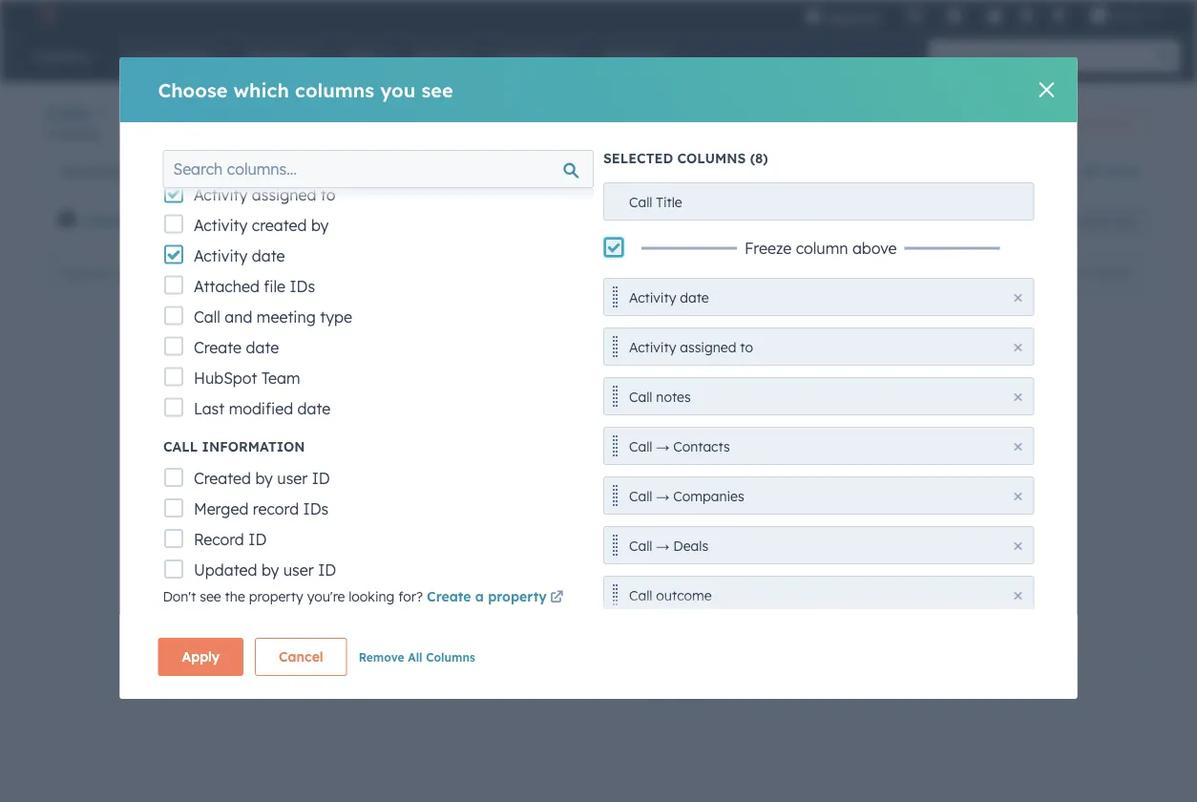 Task type: vqa. For each thing, say whether or not it's contained in the screenshot.
'Calling Icon' "popup button"
yes



Task type: describe. For each thing, give the bounding box(es) containing it.
(2/5)
[[1011, 162, 1045, 179]]

link opens in a new window image
[[550, 591, 564, 604]]

move to top button
[[922, 386, 1005, 407]]

call → deals
[[629, 537, 709, 554]]

activity up "available"
[[193, 185, 247, 204]]

0 horizontal spatial a
[[302, 432, 310, 448]]

add
[[946, 162, 973, 179]]

edit
[[1065, 265, 1087, 280]]

funky button
[[1079, 0, 1173, 31]]

for?
[[398, 588, 423, 604]]

columns inside dialog
[[295, 78, 374, 102]]

move
[[922, 388, 957, 405]]

by for created
[[255, 469, 273, 488]]

you're
[[307, 588, 345, 604]]

calling icon image
[[906, 7, 923, 25]]

call notes
[[629, 388, 691, 405]]

settings link
[[1015, 5, 1039, 25]]

close image
[[1015, 343, 1022, 351]]

expecting
[[194, 432, 256, 448]]

activity assigned to button
[[234, 201, 386, 240]]

close image for activity date
[[1015, 294, 1022, 301]]

selected
[[604, 150, 673, 167]]

marketplaces button
[[935, 0, 975, 31]]

export button
[[981, 260, 1042, 285]]

system
[[194, 455, 238, 471]]

in
[[444, 432, 455, 448]]

created
[[193, 469, 251, 488]]

transcript available
[[82, 212, 216, 229]]

date down call and meeting type
[[245, 338, 279, 357]]

which
[[234, 78, 289, 102]]

choose which columns you see dialog
[[120, 0, 1078, 699]]

per
[[648, 682, 670, 699]]

expecting to see a new item? try again in a few seconds as the system catches up.
[[194, 432, 591, 471]]

activity assigned to for call duration
[[246, 212, 379, 229]]

type
[[320, 307, 352, 327]]

recorded calls
[[61, 163, 153, 180]]

funky town image
[[1090, 7, 1108, 24]]

next button
[[537, 678, 616, 704]]

all inside 'link'
[[1081, 162, 1098, 179]]

0 vertical spatial assigned
[[251, 185, 316, 204]]

activity inside button
[[629, 339, 676, 355]]

funky
[[1111, 7, 1144, 23]]

1 horizontal spatial a
[[459, 432, 467, 448]]

page
[[674, 682, 708, 699]]

call for call and meeting type
[[193, 307, 220, 327]]

transcript
[[82, 212, 150, 229]]

create date
[[193, 338, 279, 357]]

0 horizontal spatial activity date
[[193, 246, 285, 265]]

calls
[[125, 163, 153, 180]]

notifications image
[[1050, 9, 1068, 26]]

help image
[[986, 9, 1004, 26]]

call title
[[629, 193, 682, 210]]

activity date button
[[604, 277, 1035, 316]]

meeting
[[256, 307, 315, 327]]

columns inside button
[[426, 650, 475, 665]]

pagination navigation
[[464, 678, 616, 704]]

cancel button
[[255, 638, 347, 676]]

activity inside button
[[629, 289, 676, 306]]

calls
[[46, 101, 92, 125]]

Search columns... search field
[[163, 150, 594, 188]]

item?
[[343, 432, 378, 448]]

attached
[[193, 277, 259, 296]]

date up new
[[297, 399, 330, 418]]

assigned for call duration
[[301, 212, 361, 229]]

create for create a property
[[427, 588, 471, 604]]

call analytics link
[[1047, 107, 1152, 138]]

record
[[252, 500, 299, 519]]

call → companies button
[[604, 476, 1035, 514]]

clear all button
[[843, 201, 925, 240]]

edit columns button
[[1053, 260, 1147, 285]]

close image for call → contacts
[[1015, 443, 1022, 450]]

close image for choose which columns you see
[[1040, 82, 1055, 97]]

view for save
[[1111, 213, 1135, 228]]

assigned for call → contacts
[[680, 339, 737, 355]]

edit columns
[[1065, 265, 1134, 280]]

25 per page button
[[616, 672, 734, 710]]

views
[[1102, 162, 1139, 179]]

call for call → companies
[[629, 488, 653, 504]]

25 per page
[[628, 682, 708, 699]]

last modified date
[[193, 399, 330, 418]]

close image for call outcome
[[1015, 592, 1022, 599]]

don't see the property you're looking for?
[[163, 588, 427, 604]]

duration
[[575, 212, 633, 229]]

a inside choose which columns you see dialog
[[475, 588, 484, 604]]

team
[[261, 369, 300, 388]]

clear all
[[856, 212, 912, 229]]

Search HubSpot search field
[[929, 40, 1163, 73]]

records
[[57, 127, 100, 141]]

activity created by
[[193, 216, 328, 235]]

deals
[[674, 537, 709, 554]]

→ for contacts
[[656, 438, 670, 455]]

user for created by user id
[[277, 469, 307, 488]]

remove all columns button
[[359, 646, 475, 668]]

current
[[384, 390, 453, 413]]

calls banner
[[46, 99, 1152, 152]]

outcome
[[656, 587, 712, 604]]

ids for merged record ids
[[303, 500, 328, 519]]

hubspot link
[[23, 4, 72, 27]]

remove all columns
[[359, 650, 475, 665]]

by for updated
[[261, 561, 279, 580]]

no
[[194, 390, 221, 413]]

cancel
[[279, 648, 323, 665]]

columns inside button
[[1090, 265, 1134, 280]]

the inside choose which columns you see dialog
[[225, 588, 245, 604]]

date inside activity date button
[[680, 289, 709, 306]]

upgrade
[[826, 9, 879, 25]]

choose which columns you see
[[158, 78, 453, 102]]

created
[[251, 216, 307, 235]]

upgrade image
[[805, 9, 822, 26]]

next
[[543, 682, 575, 699]]

advanced
[[700, 212, 767, 229]]

call → companies
[[629, 488, 745, 504]]

filters.
[[459, 390, 519, 413]]

call → contacts button
[[604, 426, 1035, 465]]

to
[[961, 388, 977, 405]]

user for updated by user id
[[283, 561, 313, 580]]

information
[[202, 438, 305, 455]]

for
[[314, 390, 341, 413]]

contacts
[[674, 438, 730, 455]]

→ for companies
[[656, 488, 670, 504]]

recorded
[[61, 163, 121, 180]]

call duration
[[545, 212, 633, 229]]

see inside expecting to see a new item? try again in a few seconds as the system catches up.
[[277, 432, 298, 448]]

selected columns (8)
[[604, 150, 768, 167]]

you
[[380, 78, 416, 102]]

ids for attached file ids
[[289, 277, 315, 296]]

date up file
[[251, 246, 285, 265]]



Task type: locate. For each thing, give the bounding box(es) containing it.
activity date inside button
[[629, 289, 709, 306]]

all for remove all columns
[[408, 650, 423, 665]]

create for create date
[[193, 338, 241, 357]]

again
[[404, 432, 441, 448]]

0 horizontal spatial all
[[408, 650, 423, 665]]

import button
[[965, 107, 1036, 138]]

1 vertical spatial columns
[[426, 650, 475, 665]]

user up record
[[277, 469, 307, 488]]

search image
[[1157, 50, 1171, 63]]

0 vertical spatial id
[[312, 469, 330, 488]]

user up don't see the property you're looking for?
[[283, 561, 313, 580]]

0 vertical spatial the
[[347, 390, 378, 413]]

1 horizontal spatial see
[[277, 432, 298, 448]]

0 vertical spatial see
[[422, 78, 453, 102]]

prev button
[[464, 678, 537, 704]]

close image for call → companies
[[1015, 492, 1022, 500]]

0
[[46, 127, 53, 141]]

call for call → contacts
[[629, 438, 653, 455]]

to inside expecting to see a new item? try again in a few seconds as the system catches up.
[[260, 432, 273, 448]]

save view
[[1082, 213, 1135, 228]]

by right created
[[311, 216, 328, 235]]

all
[[1081, 162, 1098, 179], [895, 212, 912, 229], [408, 650, 423, 665]]

call left analytics
[[1063, 116, 1083, 130]]

0 vertical spatial ids
[[289, 277, 315, 296]]

record id
[[193, 530, 266, 550]]

to down the search columns... search box
[[365, 212, 379, 229]]

call down "last"
[[163, 438, 197, 455]]

0 records
[[46, 127, 100, 141]]

call left outcome
[[629, 587, 653, 604]]

created by user id
[[193, 469, 330, 488]]

date down advanced
[[680, 289, 709, 306]]

→ for deals
[[656, 537, 670, 554]]

call
[[1063, 116, 1083, 130], [629, 193, 653, 210], [545, 212, 571, 229], [193, 307, 220, 327], [629, 388, 653, 405], [629, 438, 653, 455], [163, 438, 197, 455], [629, 488, 653, 504], [629, 537, 653, 554], [629, 587, 653, 604]]

→
[[656, 438, 670, 455], [656, 488, 670, 504], [656, 537, 670, 554]]

close image inside call → contacts button
[[1015, 443, 1022, 450]]

(8)
[[750, 150, 768, 167]]

call for call analytics
[[1063, 116, 1083, 130]]

to down activity date button
[[740, 339, 753, 355]]

0 horizontal spatial the
[[225, 588, 245, 604]]

call → deals button
[[604, 526, 1035, 564]]

0 vertical spatial user
[[277, 469, 307, 488]]

to up activity created by
[[320, 185, 335, 204]]

call up call → deals
[[629, 488, 653, 504]]

1 vertical spatial activity assigned to
[[246, 212, 379, 229]]

Search call name or notes search field
[[51, 255, 276, 290]]

1 horizontal spatial all
[[895, 212, 912, 229]]

columns right the edit
[[1090, 265, 1134, 280]]

all right the remove
[[408, 650, 423, 665]]

hubspot image
[[34, 4, 57, 27]]

last
[[193, 399, 224, 418]]

1 horizontal spatial property
[[488, 588, 547, 604]]

columns up prev button
[[426, 650, 475, 665]]

0 horizontal spatial see
[[200, 588, 221, 604]]

a right for?
[[475, 588, 484, 604]]

2 vertical spatial assigned
[[680, 339, 737, 355]]

id down merged record ids
[[248, 530, 266, 550]]

1 horizontal spatial columns
[[677, 150, 746, 167]]

activity down recorded calls "button"
[[246, 212, 297, 229]]

choose
[[158, 78, 228, 102]]

columns left you
[[295, 78, 374, 102]]

merged
[[193, 500, 248, 519]]

1 vertical spatial by
[[255, 469, 273, 488]]

create a property
[[427, 588, 547, 604]]

0 vertical spatial columns
[[677, 150, 746, 167]]

call for call title
[[629, 193, 653, 210]]

the right as
[[571, 432, 591, 448]]

id for updated by user id
[[318, 561, 336, 580]]

menu item
[[893, 0, 897, 31]]

no matches for the current filters.
[[194, 390, 519, 413]]

call inside button
[[545, 212, 571, 229]]

the
[[347, 390, 378, 413], [571, 432, 591, 448], [225, 588, 245, 604]]

create
[[193, 338, 241, 357], [427, 588, 471, 604]]

view for add
[[977, 162, 1007, 179]]

the inside expecting to see a new item? try again in a few seconds as the system catches up.
[[571, 432, 591, 448]]

title
[[656, 193, 682, 210]]

by up merged record ids
[[255, 469, 273, 488]]

2 horizontal spatial see
[[422, 78, 453, 102]]

see up up.
[[277, 432, 298, 448]]

activity assigned to for call → contacts
[[629, 339, 753, 355]]

0 horizontal spatial columns
[[295, 78, 374, 102]]

assigned
[[251, 185, 316, 204], [301, 212, 361, 229], [680, 339, 737, 355]]

activity inside popup button
[[246, 212, 297, 229]]

call for call → deals
[[629, 537, 653, 554]]

remove
[[359, 650, 405, 665]]

analytics
[[1087, 116, 1135, 130]]

companies
[[674, 488, 745, 504]]

0 vertical spatial columns
[[295, 78, 374, 102]]

activity up call notes at the right
[[629, 339, 676, 355]]

2 vertical spatial id
[[318, 561, 336, 580]]

updated
[[193, 561, 257, 580]]

→ inside button
[[656, 488, 670, 504]]

call down call notes at the right
[[629, 438, 653, 455]]

close image
[[1040, 82, 1055, 97], [1015, 294, 1022, 301], [1015, 393, 1022, 401], [1015, 443, 1022, 450], [1015, 492, 1022, 500], [1015, 542, 1022, 550], [1015, 592, 1022, 599]]

1 vertical spatial see
[[277, 432, 298, 448]]

call for call notes
[[629, 388, 653, 405]]

call for call duration
[[545, 212, 571, 229]]

property down updated by user id
[[249, 588, 303, 604]]

1 horizontal spatial view
[[1111, 213, 1135, 228]]

2 vertical spatial by
[[261, 561, 279, 580]]

to up the catches
[[260, 432, 273, 448]]

create a property link
[[427, 586, 567, 609]]

freeze column above
[[745, 238, 897, 257]]

property left link opens in a new window image
[[488, 588, 547, 604]]

0 vertical spatial by
[[311, 216, 328, 235]]

0 vertical spatial activity assigned to
[[193, 185, 335, 204]]

up.
[[295, 455, 314, 471]]

seconds
[[497, 432, 549, 448]]

don't
[[163, 588, 196, 604]]

close image for call → deals
[[1015, 542, 1022, 550]]

the down updated
[[225, 588, 245, 604]]

call → contacts
[[629, 438, 730, 455]]

2 horizontal spatial the
[[571, 432, 591, 448]]

call and meeting type
[[193, 307, 352, 327]]

1 vertical spatial create
[[427, 588, 471, 604]]

all inside choose which columns you see dialog
[[408, 650, 423, 665]]

2 vertical spatial activity assigned to
[[629, 339, 753, 355]]

0 horizontal spatial columns
[[426, 650, 475, 665]]

see
[[422, 78, 453, 102], [277, 432, 298, 448], [200, 588, 221, 604]]

menu
[[791, 0, 1175, 31]]

by up don't see the property you're looking for?
[[261, 561, 279, 580]]

activity down the duration
[[629, 289, 676, 306]]

a left new
[[302, 432, 310, 448]]

call left deals
[[629, 537, 653, 554]]

1 vertical spatial view
[[1111, 213, 1135, 228]]

close image inside call → deals 'button'
[[1015, 542, 1022, 550]]

view right "save"
[[1111, 213, 1135, 228]]

help button
[[979, 0, 1011, 31]]

2 vertical spatial →
[[656, 537, 670, 554]]

try
[[382, 432, 401, 448]]

1 vertical spatial the
[[571, 432, 591, 448]]

call left title
[[629, 193, 653, 210]]

activity assigned to inside button
[[629, 339, 753, 355]]

1 vertical spatial all
[[895, 212, 912, 229]]

1 vertical spatial id
[[248, 530, 266, 550]]

a right in
[[459, 432, 467, 448]]

close image inside call outcome button
[[1015, 592, 1022, 599]]

1 property from the left
[[249, 588, 303, 604]]

recorded calls button
[[46, 152, 475, 190]]

activity assigned to up the notes
[[629, 339, 753, 355]]

1 horizontal spatial create
[[427, 588, 471, 604]]

to inside button
[[740, 339, 753, 355]]

activity assigned to inside popup button
[[246, 212, 379, 229]]

0 vertical spatial view
[[977, 162, 1007, 179]]

3 → from the top
[[656, 537, 670, 554]]

hubspot
[[193, 369, 257, 388]]

menu containing funky
[[791, 0, 1175, 31]]

0 vertical spatial create
[[193, 338, 241, 357]]

create up hubspot
[[193, 338, 241, 357]]

ids right file
[[289, 277, 315, 296]]

columns
[[295, 78, 374, 102], [1090, 265, 1134, 280]]

0 vertical spatial all
[[1081, 162, 1098, 179]]

assigned inside popup button
[[301, 212, 361, 229]]

1 vertical spatial user
[[283, 561, 313, 580]]

1 horizontal spatial columns
[[1090, 265, 1134, 280]]

→ left deals
[[656, 537, 670, 554]]

call analytics
[[1063, 116, 1135, 130]]

activity
[[193, 185, 247, 204], [246, 212, 297, 229], [193, 216, 247, 235], [193, 246, 247, 265], [629, 289, 676, 306], [629, 339, 676, 355]]

id up you're
[[318, 561, 336, 580]]

assigned up the notes
[[680, 339, 737, 355]]

notes
[[656, 388, 691, 405]]

date
[[251, 246, 285, 265], [680, 289, 709, 306], [245, 338, 279, 357], [297, 399, 330, 418]]

1 vertical spatial assigned
[[301, 212, 361, 229]]

see down updated
[[200, 588, 221, 604]]

id for created by user id
[[312, 469, 330, 488]]

export
[[993, 265, 1029, 280]]

0 horizontal spatial property
[[249, 588, 303, 604]]

hubspot team
[[193, 369, 300, 388]]

0 horizontal spatial create
[[193, 338, 241, 357]]

→ inside 'button'
[[656, 537, 670, 554]]

call inside button
[[629, 438, 653, 455]]

activity assigned to down recorded calls "button"
[[246, 212, 379, 229]]

columns left (8)
[[677, 150, 746, 167]]

activity up attached
[[193, 246, 247, 265]]

2 vertical spatial the
[[225, 588, 245, 604]]

above
[[853, 238, 897, 257]]

call for call information
[[163, 438, 197, 455]]

activity left created
[[193, 216, 247, 235]]

import
[[981, 116, 1019, 130]]

ids right record
[[303, 500, 328, 519]]

link opens in a new window image
[[550, 586, 564, 609]]

2 horizontal spatial all
[[1081, 162, 1098, 179]]

0 vertical spatial →
[[656, 438, 670, 455]]

1 → from the top
[[656, 438, 670, 455]]

top
[[981, 388, 1005, 405]]

call left and
[[193, 307, 220, 327]]

2 horizontal spatial a
[[475, 588, 484, 604]]

→ inside button
[[656, 438, 670, 455]]

activity assigned to up activity created by
[[193, 185, 335, 204]]

settings image
[[1018, 8, 1036, 25]]

all right clear
[[895, 212, 912, 229]]

1 horizontal spatial the
[[347, 390, 378, 413]]

view inside add view (2/5) popup button
[[977, 162, 1007, 179]]

1 vertical spatial →
[[656, 488, 670, 504]]

2 property from the left
[[488, 588, 547, 604]]

attached file ids
[[193, 277, 315, 296]]

close image inside call → companies button
[[1015, 492, 1022, 500]]

view inside save view button
[[1111, 213, 1135, 228]]

close image inside activity date button
[[1015, 294, 1022, 301]]

assigned up created
[[251, 185, 316, 204]]

all left views
[[1081, 162, 1098, 179]]

1 horizontal spatial activity date
[[629, 289, 709, 306]]

1 vertical spatial activity date
[[629, 289, 709, 306]]

25
[[628, 682, 644, 699]]

→ left contacts
[[656, 438, 670, 455]]

call left the duration
[[545, 212, 571, 229]]

2 vertical spatial see
[[200, 588, 221, 604]]

(2)
[[813, 212, 831, 229]]

1 vertical spatial ids
[[303, 500, 328, 519]]

0 vertical spatial activity date
[[193, 246, 285, 265]]

create right for?
[[427, 588, 471, 604]]

merged record ids
[[193, 500, 328, 519]]

transcript available button
[[77, 201, 222, 240]]

catches
[[242, 455, 291, 471]]

to inside popup button
[[365, 212, 379, 229]]

assigned inside button
[[680, 339, 737, 355]]

2 → from the top
[[656, 488, 670, 504]]

call left the notes
[[629, 388, 653, 405]]

call outcome button
[[604, 575, 1035, 614]]

apply button
[[158, 638, 244, 676]]

view right add
[[977, 162, 1007, 179]]

call inside banner
[[1063, 116, 1083, 130]]

activity date
[[193, 246, 285, 265], [629, 289, 709, 306]]

move to top
[[922, 388, 1005, 405]]

all for clear all
[[895, 212, 912, 229]]

1 vertical spatial columns
[[1090, 265, 1134, 280]]

save
[[1082, 213, 1108, 228]]

2 vertical spatial all
[[408, 650, 423, 665]]

marketplaces image
[[946, 9, 963, 26]]

notifications button
[[1043, 0, 1075, 31]]

0 horizontal spatial view
[[977, 162, 1007, 179]]

call for call outcome
[[629, 587, 653, 604]]

→ left companies
[[656, 488, 670, 504]]

filters
[[771, 212, 809, 229]]

calls button
[[46, 99, 109, 127]]

matches
[[227, 390, 308, 413]]

the right for
[[347, 390, 378, 413]]

call inside 'button'
[[629, 537, 653, 554]]

see right you
[[422, 78, 453, 102]]

id down new
[[312, 469, 330, 488]]

file
[[263, 277, 285, 296]]

assigned down the search columns... search box
[[301, 212, 361, 229]]



